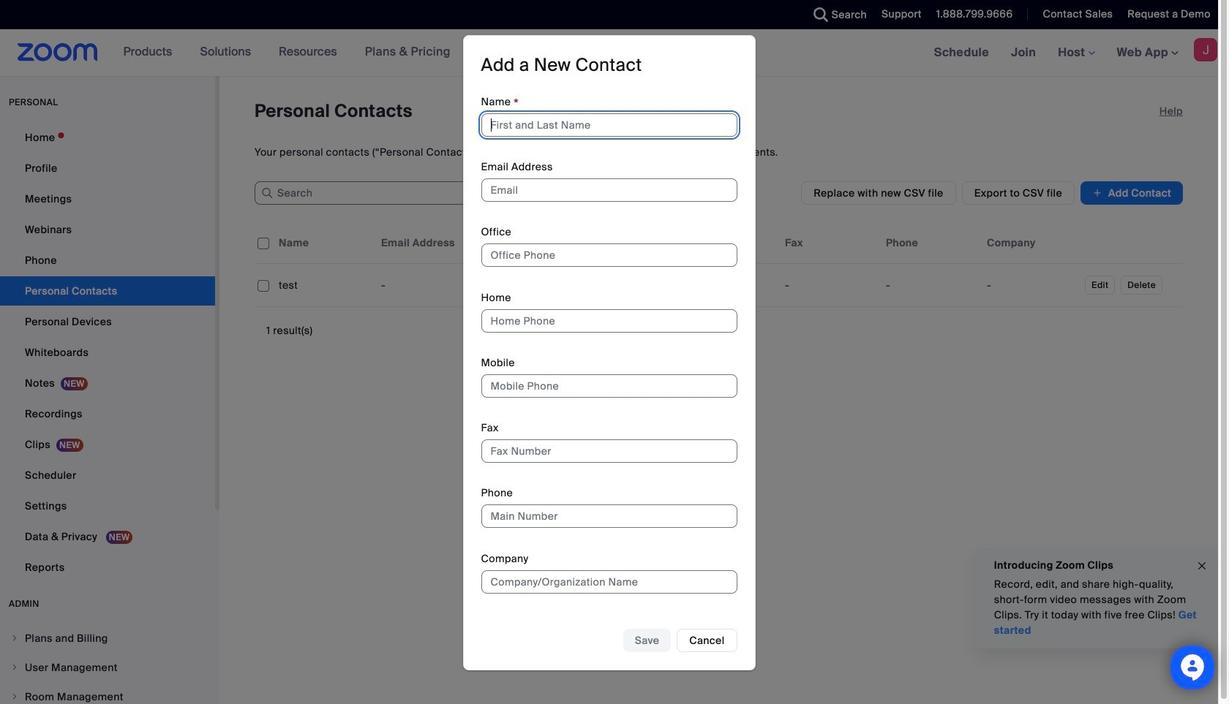 Task type: locate. For each thing, give the bounding box(es) containing it.
dialog
[[463, 35, 756, 671]]

meetings navigation
[[923, 29, 1229, 77]]

personal menu menu
[[0, 123, 215, 584]]

application
[[255, 222, 1194, 318]]

First and Last Name text field
[[481, 113, 737, 137]]

Home Phone text field
[[481, 309, 737, 333]]

add image
[[1092, 186, 1103, 200]]

Office Phone text field
[[481, 244, 737, 267]]

Mobile Phone text field
[[481, 375, 737, 398]]

cell
[[577, 264, 678, 307], [273, 271, 375, 300], [375, 271, 476, 300], [476, 271, 577, 300], [678, 271, 779, 300], [779, 271, 880, 300], [880, 271, 981, 300], [981, 271, 1082, 300]]

banner
[[0, 29, 1229, 77]]



Task type: describe. For each thing, give the bounding box(es) containing it.
Main Number text field
[[481, 505, 737, 529]]

admin menu menu
[[0, 625, 215, 705]]

Search Contacts Input text field
[[255, 181, 474, 205]]

close image
[[1196, 558, 1208, 575]]

product information navigation
[[112, 29, 462, 76]]

Email text field
[[481, 179, 737, 202]]

Fax Number text field
[[481, 440, 737, 463]]

Company/Organization Name text field
[[481, 570, 737, 594]]



Task type: vqa. For each thing, say whether or not it's contained in the screenshot.
Copy Url image
no



